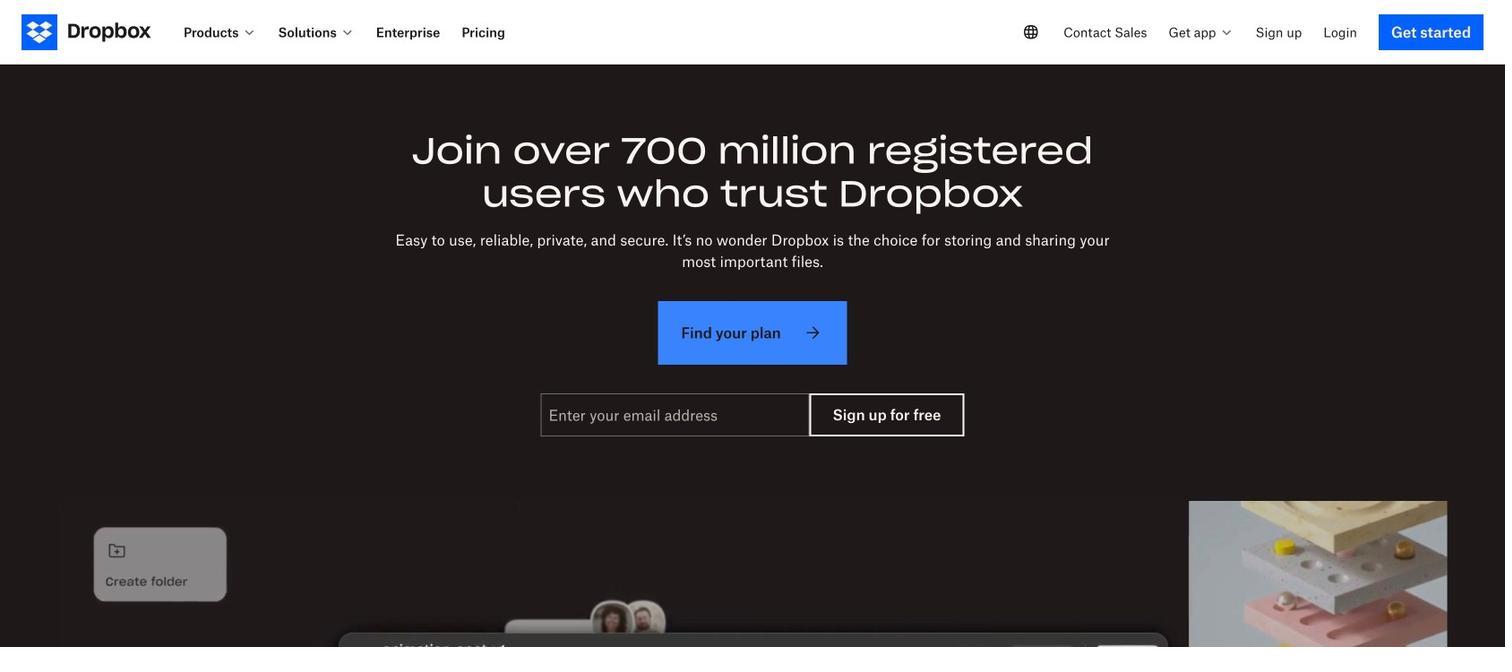 Task type: describe. For each thing, give the bounding box(es) containing it.
Enter your email address email field
[[541, 394, 810, 437]]



Task type: vqa. For each thing, say whether or not it's contained in the screenshot.
ENTER YOUR EMAIL ADDRESS email field
yes



